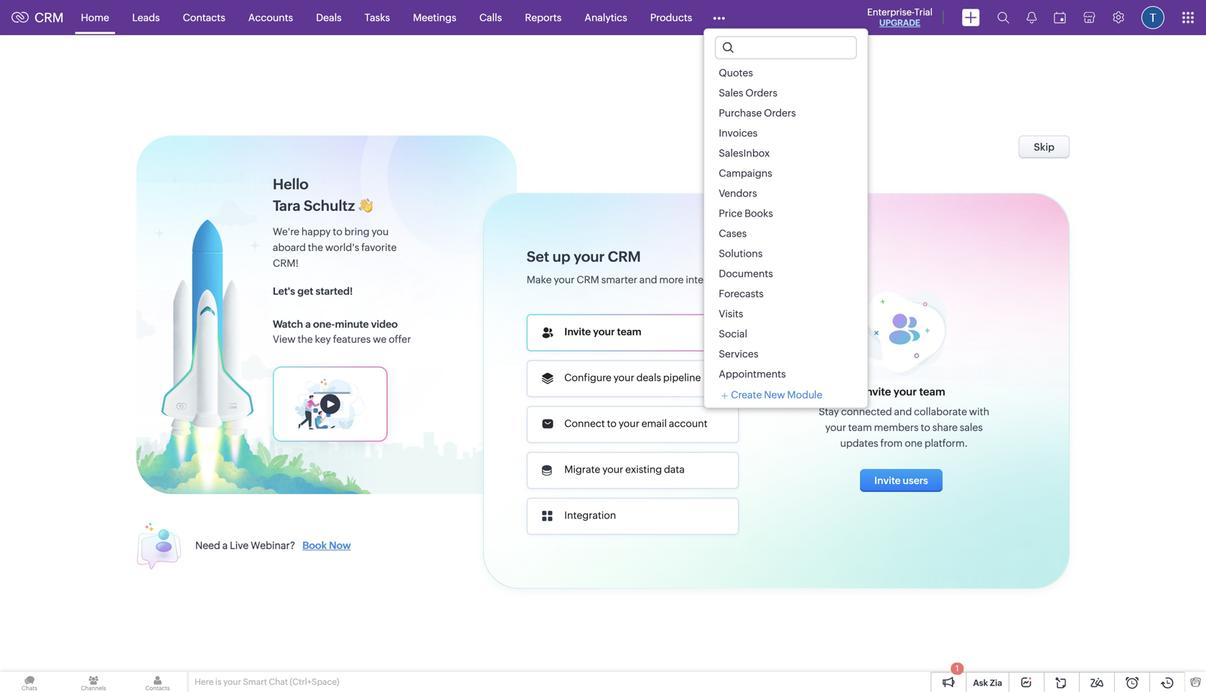 Task type: describe. For each thing, give the bounding box(es) containing it.
happy
[[301, 226, 331, 238]]

crm!
[[273, 258, 299, 269]]

contacts image
[[128, 673, 187, 693]]

1 horizontal spatial invite your team
[[863, 386, 945, 398]]

analytics link
[[573, 0, 639, 35]]

enterprise-
[[867, 7, 914, 18]]

and inside stay connected and collaborate with your team members to share sales updates from one platform.
[[894, 406, 912, 418]]

here is your smart chat (ctrl+space)
[[195, 678, 339, 687]]

watch a one-minute video view the key features we offer
[[273, 319, 411, 345]]

let's
[[273, 286, 295, 297]]

(ctrl+space)
[[290, 678, 339, 687]]

invoices link
[[704, 123, 868, 143]]

configure your deals pipeline
[[564, 372, 701, 384]]

salesinbox
[[719, 148, 770, 159]]

enterprise-trial upgrade
[[867, 7, 933, 28]]

connected
[[841, 406, 892, 418]]

invite inside button
[[874, 475, 901, 487]]

data
[[664, 464, 685, 476]]

signals element
[[1018, 0, 1045, 35]]

invoices
[[719, 127, 758, 139]]

your up stay connected and collaborate with your team members to share sales updates from one platform. on the right
[[894, 386, 917, 398]]

your up configure
[[593, 326, 615, 338]]

a for live
[[222, 540, 228, 552]]

stay connected and collaborate with your team members to share sales updates from one platform.
[[819, 406, 989, 449]]

solutions
[[719, 248, 763, 260]]

connect
[[564, 418, 605, 430]]

updates
[[840, 438, 878, 449]]

create new module
[[731, 389, 822, 401]]

appointments link
[[704, 364, 868, 384]]

vendors link
[[704, 183, 868, 204]]

1 horizontal spatial crm
[[577, 274, 599, 286]]

one-
[[313, 319, 335, 330]]

hello tara schultz
[[273, 176, 355, 214]]

here
[[195, 678, 214, 687]]

members
[[874, 422, 919, 433]]

from
[[880, 438, 903, 449]]

pipeline
[[663, 372, 701, 384]]

offer
[[389, 334, 411, 345]]

solutions link
[[704, 244, 868, 264]]

leads
[[132, 12, 160, 23]]

services link
[[704, 344, 868, 364]]

meetings link
[[402, 0, 468, 35]]

0 horizontal spatial invite your team
[[564, 326, 642, 338]]

a for one-
[[305, 319, 311, 330]]

existing
[[625, 464, 662, 476]]

the for key
[[298, 334, 313, 345]]

reports link
[[514, 0, 573, 35]]

schultz
[[304, 198, 355, 214]]

features
[[333, 334, 371, 345]]

view
[[273, 334, 296, 345]]

collaborate
[[914, 406, 967, 418]]

profile image
[[1142, 6, 1165, 29]]

create new module link
[[721, 389, 822, 401]]

home
[[81, 12, 109, 23]]

your inside stay connected and collaborate with your team members to share sales updates from one platform.
[[825, 422, 846, 433]]

smart
[[243, 678, 267, 687]]

we're
[[273, 226, 299, 238]]

ask
[[973, 679, 988, 689]]

tasks link
[[353, 0, 402, 35]]

1
[[956, 665, 959, 674]]

social link
[[704, 324, 868, 344]]

your left deals
[[614, 372, 634, 384]]

skip button
[[1019, 136, 1070, 159]]

make
[[527, 274, 552, 286]]

interactive
[[686, 274, 735, 286]]

1 horizontal spatial to
[[607, 418, 617, 430]]

deals
[[636, 372, 661, 384]]

team inside stay connected and collaborate with your team members to share sales updates from one platform.
[[848, 422, 872, 433]]

invite users
[[874, 475, 928, 487]]

meetings
[[413, 12, 456, 23]]

your right "migrate"
[[602, 464, 623, 476]]

products
[[650, 12, 692, 23]]

we
[[373, 334, 387, 345]]

one
[[905, 438, 923, 449]]

0 vertical spatial invite
[[564, 326, 591, 338]]

Search Modules text field
[[716, 37, 856, 59]]

key
[[315, 334, 331, 345]]

0 vertical spatial team
[[617, 326, 642, 338]]

2 horizontal spatial crm
[[608, 249, 641, 265]]

deals
[[316, 12, 342, 23]]

calls
[[479, 12, 502, 23]]

book
[[302, 540, 327, 552]]

connect to your email account
[[564, 418, 708, 430]]

visits
[[719, 308, 743, 320]]

the for world's
[[308, 242, 323, 253]]

purchase orders link
[[704, 103, 868, 123]]

books
[[745, 208, 773, 219]]

calendar image
[[1054, 12, 1066, 23]]



Task type: locate. For each thing, give the bounding box(es) containing it.
now
[[329, 540, 351, 552]]

deals link
[[305, 0, 353, 35]]

orders for sales orders
[[745, 87, 778, 99]]

integration
[[564, 510, 616, 522]]

purchase orders
[[719, 107, 796, 119]]

crm down set up your crm
[[577, 274, 599, 286]]

1 vertical spatial orders
[[764, 107, 796, 119]]

purchase
[[719, 107, 762, 119]]

0 horizontal spatial a
[[222, 540, 228, 552]]

calls link
[[468, 0, 514, 35]]

contacts
[[183, 12, 225, 23]]

0 horizontal spatial team
[[617, 326, 642, 338]]

new
[[764, 389, 785, 401]]

to up world's at the left of the page
[[333, 226, 342, 238]]

0 vertical spatial invite your team
[[564, 326, 642, 338]]

with
[[969, 406, 989, 418]]

share
[[932, 422, 958, 433]]

favorite
[[361, 242, 397, 253]]

1 vertical spatial crm
[[608, 249, 641, 265]]

profile element
[[1133, 0, 1173, 35]]

the inside we're happy to bring you aboard the world's favorite crm!
[[308, 242, 323, 253]]

a left the one-
[[305, 319, 311, 330]]

documents
[[719, 268, 773, 280]]

price
[[719, 208, 743, 219]]

the inside "watch a one-minute video view the key features we offer"
[[298, 334, 313, 345]]

your left email
[[619, 418, 640, 430]]

need
[[195, 540, 220, 552]]

0 vertical spatial the
[[308, 242, 323, 253]]

your down the up
[[554, 274, 575, 286]]

ask zia
[[973, 679, 1002, 689]]

invite users button
[[860, 469, 943, 492]]

contacts link
[[171, 0, 237, 35]]

the left key
[[298, 334, 313, 345]]

skip
[[1034, 141, 1055, 153]]

configure
[[564, 372, 612, 384]]

1 vertical spatial invite
[[863, 386, 891, 398]]

set up your crm
[[527, 249, 641, 265]]

sales orders link
[[704, 83, 868, 103]]

we're happy to bring you aboard the world's favorite crm!
[[273, 226, 397, 269]]

to inside we're happy to bring you aboard the world's favorite crm!
[[333, 226, 342, 238]]

crm link
[[11, 10, 64, 25]]

upgrade
[[879, 18, 920, 28]]

orders up purchase orders on the top of page
[[745, 87, 778, 99]]

sales orders
[[719, 87, 778, 99]]

more
[[659, 274, 684, 286]]

aboard
[[273, 242, 306, 253]]

forecasts link
[[704, 284, 868, 304]]

and up "members"
[[894, 406, 912, 418]]

list box containing quotes
[[704, 63, 868, 384]]

let's get started!
[[273, 286, 353, 297]]

signals image
[[1027, 11, 1037, 24]]

1 vertical spatial team
[[919, 386, 945, 398]]

products link
[[639, 0, 704, 35]]

search element
[[989, 0, 1018, 35]]

sales
[[960, 422, 983, 433]]

2 vertical spatial invite
[[874, 475, 901, 487]]

your
[[574, 249, 605, 265], [554, 274, 575, 286], [593, 326, 615, 338], [614, 372, 634, 384], [894, 386, 917, 398], [619, 418, 640, 430], [825, 422, 846, 433], [602, 464, 623, 476], [223, 678, 241, 687]]

search image
[[997, 11, 1009, 24]]

to right connect
[[607, 418, 617, 430]]

invite your team up stay connected and collaborate with your team members to share sales updates from one platform. on the right
[[863, 386, 945, 398]]

crm left home link
[[34, 10, 64, 25]]

2 vertical spatial team
[[848, 422, 872, 433]]

cases link
[[704, 224, 868, 244]]

0 vertical spatial a
[[305, 319, 311, 330]]

tara
[[273, 198, 301, 214]]

social
[[719, 328, 747, 340]]

forecasts
[[719, 288, 764, 300]]

platform.
[[925, 438, 968, 449]]

create
[[731, 389, 762, 401]]

team up 'configure your deals pipeline'
[[617, 326, 642, 338]]

email
[[642, 418, 667, 430]]

1 horizontal spatial a
[[305, 319, 311, 330]]

a left live
[[222, 540, 228, 552]]

to left share
[[921, 422, 930, 433]]

accounts
[[248, 12, 293, 23]]

stay
[[819, 406, 839, 418]]

a
[[305, 319, 311, 330], [222, 540, 228, 552]]

services
[[719, 349, 758, 360]]

the down happy on the left top of page
[[308, 242, 323, 253]]

hello
[[273, 176, 309, 193]]

salesinbox link
[[704, 143, 868, 163]]

smarter
[[601, 274, 637, 286]]

chat
[[269, 678, 288, 687]]

need a live webinar? book now
[[195, 540, 351, 552]]

account
[[669, 418, 708, 430]]

invite your team
[[564, 326, 642, 338], [863, 386, 945, 398]]

trial
[[914, 7, 933, 18]]

2 horizontal spatial to
[[921, 422, 930, 433]]

module
[[787, 389, 822, 401]]

create menu element
[[953, 0, 989, 35]]

migrate your existing data
[[564, 464, 685, 476]]

invite up configure
[[564, 326, 591, 338]]

crm up smarter
[[608, 249, 641, 265]]

campaigns
[[719, 168, 772, 179]]

1 vertical spatial and
[[894, 406, 912, 418]]

invite up connected
[[863, 386, 891, 398]]

1 vertical spatial the
[[298, 334, 313, 345]]

documents link
[[704, 264, 868, 284]]

0 vertical spatial crm
[[34, 10, 64, 25]]

make your crm smarter and more interactive
[[527, 274, 735, 286]]

price books
[[719, 208, 773, 219]]

Other Modules field
[[704, 6, 735, 29]]

webinar?
[[251, 540, 295, 552]]

to inside stay connected and collaborate with your team members to share sales updates from one platform.
[[921, 422, 930, 433]]

to
[[333, 226, 342, 238], [607, 418, 617, 430], [921, 422, 930, 433]]

invite your team up configure
[[564, 326, 642, 338]]

a inside "watch a one-minute video view the key features we offer"
[[305, 319, 311, 330]]

orders down sales orders link
[[764, 107, 796, 119]]

visits link
[[704, 304, 868, 324]]

watch
[[273, 319, 303, 330]]

appointments
[[719, 369, 786, 380]]

0 horizontal spatial to
[[333, 226, 342, 238]]

0 horizontal spatial crm
[[34, 10, 64, 25]]

invite
[[564, 326, 591, 338], [863, 386, 891, 398], [874, 475, 901, 487]]

1 vertical spatial invite your team
[[863, 386, 945, 398]]

1 horizontal spatial and
[[894, 406, 912, 418]]

team up 'collaborate' at bottom
[[919, 386, 945, 398]]

minute
[[335, 319, 369, 330]]

channels image
[[64, 673, 123, 693]]

list box
[[704, 63, 868, 384]]

1 vertical spatial a
[[222, 540, 228, 552]]

world's
[[325, 242, 359, 253]]

1 horizontal spatial team
[[848, 422, 872, 433]]

migrate
[[564, 464, 600, 476]]

and left more
[[639, 274, 657, 286]]

campaigns link
[[704, 163, 868, 183]]

your down stay
[[825, 422, 846, 433]]

orders
[[745, 87, 778, 99], [764, 107, 796, 119]]

price books link
[[704, 204, 868, 224]]

0 vertical spatial and
[[639, 274, 657, 286]]

started!
[[316, 286, 353, 297]]

2 vertical spatial crm
[[577, 274, 599, 286]]

your right is on the left bottom of the page
[[223, 678, 241, 687]]

0 horizontal spatial and
[[639, 274, 657, 286]]

zia
[[990, 679, 1002, 689]]

your right the up
[[574, 249, 605, 265]]

2 horizontal spatial team
[[919, 386, 945, 398]]

0 vertical spatial orders
[[745, 87, 778, 99]]

chats image
[[0, 673, 59, 693]]

quotes link
[[704, 63, 868, 83]]

create menu image
[[962, 9, 980, 26]]

team up updates
[[848, 422, 872, 433]]

invite left users
[[874, 475, 901, 487]]

orders for purchase orders
[[764, 107, 796, 119]]

live
[[230, 540, 249, 552]]

set
[[527, 249, 549, 265]]



Task type: vqa. For each thing, say whether or not it's contained in the screenshot.
Need a Live Webinar? Book Now
yes



